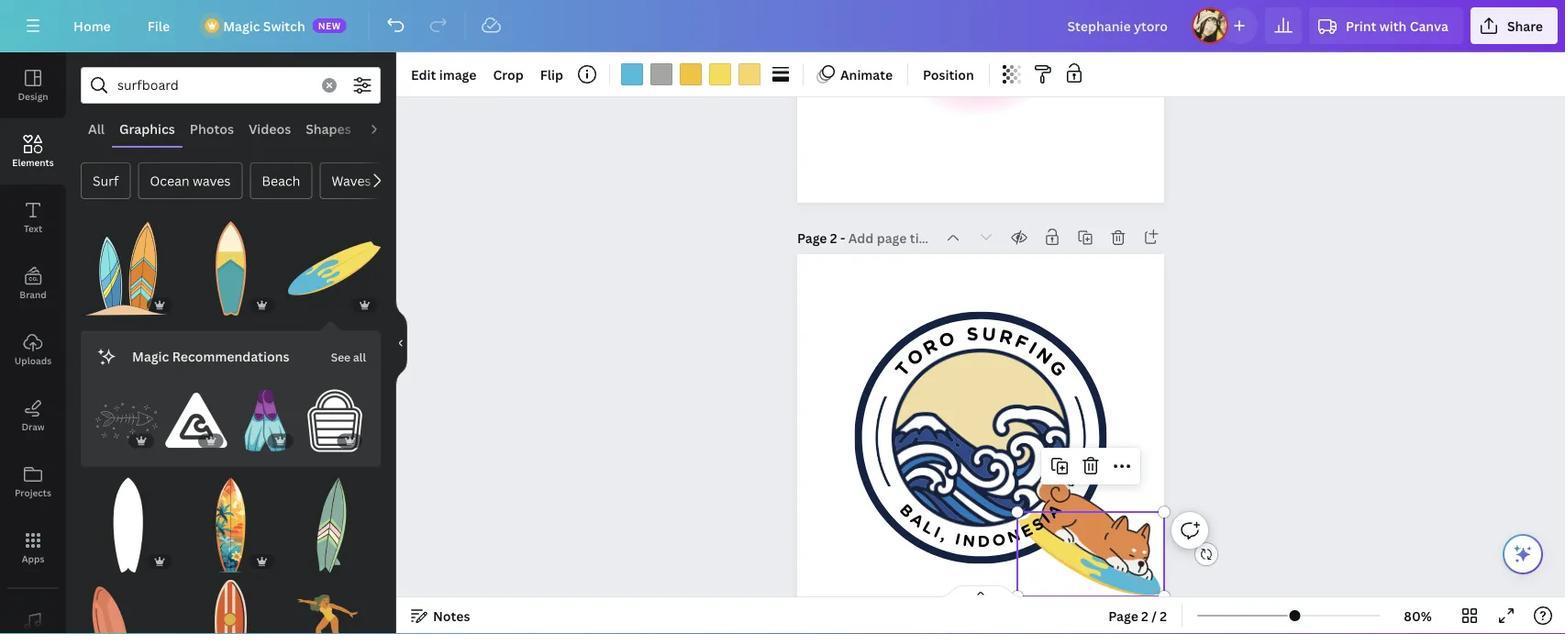 Task type: describe. For each thing, give the bounding box(es) containing it.
-
[[841, 229, 846, 247]]

show pages image
[[937, 585, 1025, 599]]

a l i ,
[[907, 509, 950, 545]]

projects button
[[0, 449, 66, 515]]

shapes
[[306, 120, 351, 137]]

f
[[1012, 330, 1032, 355]]

retro style surfboarding image
[[286, 580, 381, 634]]

g
[[1045, 356, 1071, 382]]

design button
[[0, 52, 66, 118]]

design
[[18, 90, 48, 102]]

magic for magic recommendations
[[132, 348, 169, 365]]

print with canva
[[1346, 17, 1449, 34]]

see
[[331, 350, 351, 365]]

#2ebbdc image
[[621, 63, 643, 85]]

animate
[[841, 66, 893, 83]]

surf
[[93, 172, 119, 190]]

e
[[1018, 520, 1036, 542]]

side panel tab list
[[0, 52, 66, 634]]

magic for magic switch
[[223, 17, 260, 34]]

u
[[982, 323, 997, 346]]

magic switch
[[223, 17, 305, 34]]

see all button
[[329, 338, 368, 375]]

2 for /
[[1142, 607, 1149, 625]]

text
[[24, 222, 42, 235]]

/
[[1152, 607, 1157, 625]]

80% button
[[1389, 601, 1448, 631]]

surfboard flat illustration image
[[183, 478, 278, 573]]

uploads button
[[0, 317, 66, 383]]

new
[[318, 19, 341, 32]]

graphics
[[119, 120, 175, 137]]

animate button
[[811, 60, 900, 89]]

all
[[88, 120, 105, 137]]

color group
[[618, 60, 765, 89]]

t
[[891, 358, 915, 382]]

edit image
[[411, 66, 477, 83]]

image
[[439, 66, 477, 83]]

#fbd662 image
[[739, 63, 761, 85]]

all button
[[81, 111, 112, 146]]

waves button
[[320, 162, 383, 199]]

brand
[[20, 288, 47, 301]]

audio
[[366, 120, 403, 137]]

surfboard image
[[183, 221, 278, 316]]

projects
[[15, 486, 51, 499]]

position button
[[916, 60, 982, 89]]

waves
[[193, 172, 231, 190]]

print
[[1346, 17, 1377, 34]]

apps button
[[0, 515, 66, 581]]

uploads
[[15, 354, 52, 367]]

,
[[939, 526, 950, 545]]

b
[[896, 501, 918, 522]]

r o
[[920, 327, 958, 360]]

home link
[[59, 7, 126, 44]]

Page title text field
[[849, 229, 933, 247]]

videos
[[249, 120, 291, 137]]

surfing board isometric 3d icon image
[[286, 221, 381, 316]]

photos
[[190, 120, 234, 137]]

canva
[[1410, 17, 1449, 34]]

crop button
[[486, 60, 531, 89]]

magic recommendations
[[132, 348, 290, 365]]

#fbd662 image
[[739, 63, 761, 85]]

with
[[1380, 17, 1407, 34]]

file
[[148, 17, 170, 34]]

a for a l i ,
[[907, 509, 929, 532]]

#f9dc3b image
[[709, 63, 731, 85]]

2 horizontal spatial n
[[1033, 343, 1058, 370]]



Task type: locate. For each thing, give the bounding box(es) containing it.
l
[[920, 517, 938, 539]]

home
[[73, 17, 111, 34]]

0 vertical spatial s
[[966, 323, 980, 346]]

i right e on the bottom of the page
[[1039, 510, 1055, 528]]

apps
[[22, 553, 44, 565]]

1 horizontal spatial 2
[[1142, 607, 1149, 625]]

all
[[353, 350, 366, 365]]

i right , in the bottom right of the page
[[954, 530, 963, 550]]

s inside i n d o n e s
[[1029, 514, 1048, 536]]

surfboard sand beach vacation travel icon image
[[81, 580, 176, 634]]

0 horizontal spatial r
[[920, 335, 942, 360]]

o inside r o
[[936, 327, 958, 353]]

80%
[[1405, 607, 1432, 625]]

audio button
[[359, 111, 410, 146]]

r inside s u r f i
[[997, 325, 1016, 350]]

r right u
[[997, 325, 1016, 350]]

a right e on the bottom of the page
[[1044, 501, 1066, 523]]

notes
[[433, 607, 470, 625]]

surf button
[[81, 162, 131, 199]]

circle icon image
[[876, 333, 1086, 543]]

n
[[1033, 343, 1058, 370], [1005, 526, 1024, 548], [962, 531, 977, 552]]

draw button
[[0, 383, 66, 449]]

i left the g at the right bottom of page
[[1025, 337, 1042, 360]]

1 vertical spatial s
[[1029, 514, 1048, 536]]

s inside s u r f i
[[966, 323, 980, 346]]

ocean waves button
[[138, 162, 243, 199]]

0 horizontal spatial page
[[798, 229, 827, 247]]

i inside s u r f i
[[1025, 337, 1042, 360]]

2 horizontal spatial o
[[991, 530, 1008, 551]]

summer holiday surfboard image
[[183, 580, 278, 634]]

0 horizontal spatial n
[[962, 531, 977, 552]]

shapes button
[[298, 111, 359, 146]]

2 right /
[[1160, 607, 1168, 625]]

1 horizontal spatial o
[[936, 327, 958, 353]]

beach
[[262, 172, 300, 190]]

magic inside main menu bar
[[223, 17, 260, 34]]

1 vertical spatial magic
[[132, 348, 169, 365]]

magic left switch
[[223, 17, 260, 34]]

notes button
[[404, 601, 478, 631]]

flip button
[[533, 60, 571, 89]]

s u r f i
[[966, 323, 1042, 360]]

edit image button
[[404, 60, 484, 89]]

0 horizontal spatial a
[[907, 509, 929, 532]]

0 horizontal spatial o
[[903, 344, 929, 371]]

ocean waves
[[150, 172, 231, 190]]

group
[[81, 210, 176, 316], [183, 221, 278, 316], [286, 221, 381, 316], [165, 379, 227, 452], [235, 379, 297, 452], [304, 379, 366, 452], [95, 390, 158, 452], [81, 467, 176, 573], [183, 467, 278, 573], [286, 467, 381, 573], [183, 569, 278, 634], [81, 580, 176, 634], [286, 580, 381, 634]]

see all
[[331, 350, 366, 365]]

1 horizontal spatial n
[[1005, 526, 1024, 548]]

share button
[[1471, 7, 1558, 44]]

hide image
[[396, 299, 408, 387]]

2 horizontal spatial 2
[[1160, 607, 1168, 625]]

brand button
[[0, 251, 66, 317]]

o
[[936, 327, 958, 353], [903, 344, 929, 371], [991, 530, 1008, 551]]

position
[[923, 66, 975, 83]]

recommendations
[[172, 348, 290, 365]]

page for page 2 / 2
[[1109, 607, 1139, 625]]

n left d
[[962, 531, 977, 552]]

page 2 / 2 button
[[1102, 601, 1175, 631]]

magic left recommendations
[[132, 348, 169, 365]]

0 horizontal spatial magic
[[132, 348, 169, 365]]

magic
[[223, 17, 260, 34], [132, 348, 169, 365]]

graphics button
[[112, 111, 182, 146]]

s
[[966, 323, 980, 346], [1029, 514, 1048, 536]]

elements button
[[0, 118, 66, 184]]

file button
[[133, 7, 185, 44]]

text button
[[0, 184, 66, 251]]

waves
[[332, 172, 371, 190]]

page 2 -
[[798, 229, 849, 247]]

travel element surfboard image
[[286, 478, 381, 573]]

elements
[[12, 156, 54, 168]]

a inside a l i ,
[[907, 509, 929, 532]]

#2ebbdc image
[[621, 63, 643, 85]]

i inside i n d o n e s
[[954, 530, 963, 550]]

1 horizontal spatial a
[[1044, 501, 1066, 523]]

i left d
[[931, 523, 944, 543]]

r inside r o
[[920, 335, 942, 360]]

surfboard illustration image
[[81, 221, 176, 316]]

Design title text field
[[1053, 7, 1185, 44]]

#f9dc3b image
[[709, 63, 731, 85]]

#f7c209 image
[[680, 63, 702, 85]]

switch
[[263, 17, 305, 34]]

print with canva button
[[1310, 7, 1464, 44]]

canva assistant image
[[1513, 543, 1535, 565]]

2 left -
[[830, 229, 838, 247]]

1 horizontal spatial magic
[[223, 17, 260, 34]]

edit
[[411, 66, 436, 83]]

beach button
[[250, 162, 312, 199]]

a for a
[[1044, 501, 1066, 523]]

1 vertical spatial page
[[1109, 607, 1139, 625]]

0 vertical spatial magic
[[223, 17, 260, 34]]

0 horizontal spatial 2
[[830, 229, 838, 247]]

main menu bar
[[0, 0, 1566, 52]]

1 horizontal spatial s
[[1029, 514, 1048, 536]]

r right t
[[920, 335, 942, 360]]

ocean
[[150, 172, 190, 190]]

Search elements search field
[[117, 68, 311, 103]]

videos button
[[241, 111, 298, 146]]

2 left /
[[1142, 607, 1149, 625]]

2
[[830, 229, 838, 247], [1142, 607, 1149, 625], [1160, 607, 1168, 625]]

2 for -
[[830, 229, 838, 247]]

#a4a4a0 image
[[651, 63, 673, 85], [651, 63, 673, 85]]

crop
[[493, 66, 524, 83]]

i
[[1025, 337, 1042, 360], [1039, 510, 1055, 528], [931, 523, 944, 543], [954, 530, 963, 550]]

0 horizontal spatial s
[[966, 323, 980, 346]]

page 2 / 2
[[1109, 607, 1168, 625]]

page for page 2 -
[[798, 229, 827, 247]]

i n d o n e s
[[954, 514, 1048, 552]]

#f7c209 image
[[680, 63, 702, 85]]

share
[[1508, 17, 1544, 34]]

n right d
[[1005, 526, 1024, 548]]

page left -
[[798, 229, 827, 247]]

draw
[[21, 420, 45, 433]]

i inside a l i ,
[[931, 523, 944, 543]]

d
[[978, 532, 991, 552]]

1 horizontal spatial r
[[997, 325, 1016, 350]]

s left u
[[966, 323, 980, 346]]

a left , in the bottom right of the page
[[907, 509, 929, 532]]

s right d
[[1029, 514, 1048, 536]]

page
[[798, 229, 827, 247], [1109, 607, 1139, 625]]

page left /
[[1109, 607, 1139, 625]]

flippers icon, cartoon style image
[[235, 390, 297, 452]]

photos button
[[182, 111, 241, 146]]

a
[[1044, 501, 1066, 523], [907, 509, 929, 532]]

flip
[[540, 66, 564, 83]]

n right f
[[1033, 343, 1058, 370]]

page inside "button"
[[1109, 607, 1139, 625]]

o inside i n d o n e s
[[991, 530, 1008, 551]]

1 horizontal spatial page
[[1109, 607, 1139, 625]]

r
[[997, 325, 1016, 350], [920, 335, 942, 360]]

0 vertical spatial page
[[798, 229, 827, 247]]



Task type: vqa. For each thing, say whether or not it's contained in the screenshot.
your
no



